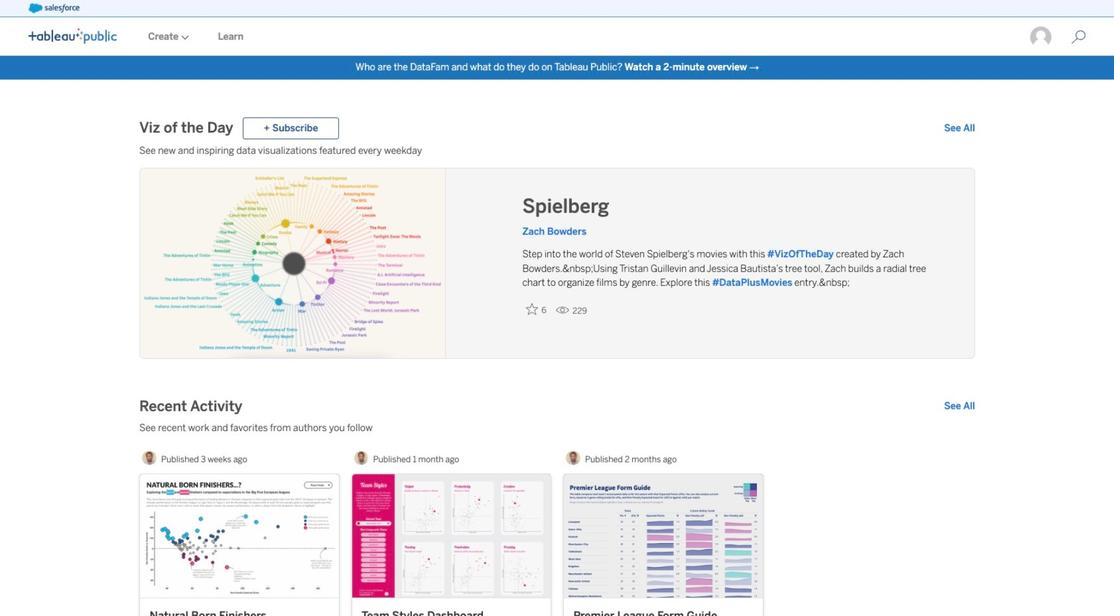 Task type: locate. For each thing, give the bounding box(es) containing it.
1 workbook thumbnail image from the left
[[140, 475, 339, 598]]

1 ben norland image from the left
[[142, 451, 157, 465]]

see new and inspiring data visualizations featured every weekday element
[[139, 144, 975, 158]]

ben norland image
[[142, 451, 157, 465], [354, 451, 368, 465]]

0 horizontal spatial ben norland image
[[142, 451, 157, 465]]

2 ben norland image from the left
[[354, 451, 368, 465]]

workbook thumbnail image
[[140, 475, 339, 598], [352, 475, 551, 598], [564, 475, 763, 598]]

tableau public viz of the day image
[[140, 169, 446, 360]]

2 horizontal spatial workbook thumbnail image
[[564, 475, 763, 598]]

1 horizontal spatial workbook thumbnail image
[[352, 475, 551, 598]]

logo image
[[29, 28, 117, 44]]

1 horizontal spatial ben norland image
[[354, 451, 368, 465]]

create image
[[179, 35, 189, 40]]

0 horizontal spatial workbook thumbnail image
[[140, 475, 339, 598]]

viz of the day heading
[[139, 119, 233, 138]]

go to search image
[[1057, 30, 1100, 44]]



Task type: vqa. For each thing, say whether or not it's contained in the screenshot.
eighth IMDB RATING from the top of the View Data table grid
no



Task type: describe. For each thing, give the bounding box(es) containing it.
ben norland image for third workbook thumbnail from right
[[142, 451, 157, 465]]

Add Favorite button
[[522, 300, 551, 319]]

salesforce logo image
[[29, 4, 80, 13]]

ben norland image for second workbook thumbnail from the right
[[354, 451, 368, 465]]

2 workbook thumbnail image from the left
[[352, 475, 551, 598]]

3 workbook thumbnail image from the left
[[564, 475, 763, 598]]

recent activity heading
[[139, 397, 242, 416]]

ben norland image
[[566, 451, 580, 465]]

see recent work and favorites from authors you follow element
[[139, 421, 975, 435]]

add favorite image
[[526, 304, 538, 315]]

see all recent activity element
[[944, 400, 975, 414]]

see all viz of the day element
[[944, 121, 975, 136]]

gary.orlando image
[[1030, 26, 1053, 48]]



